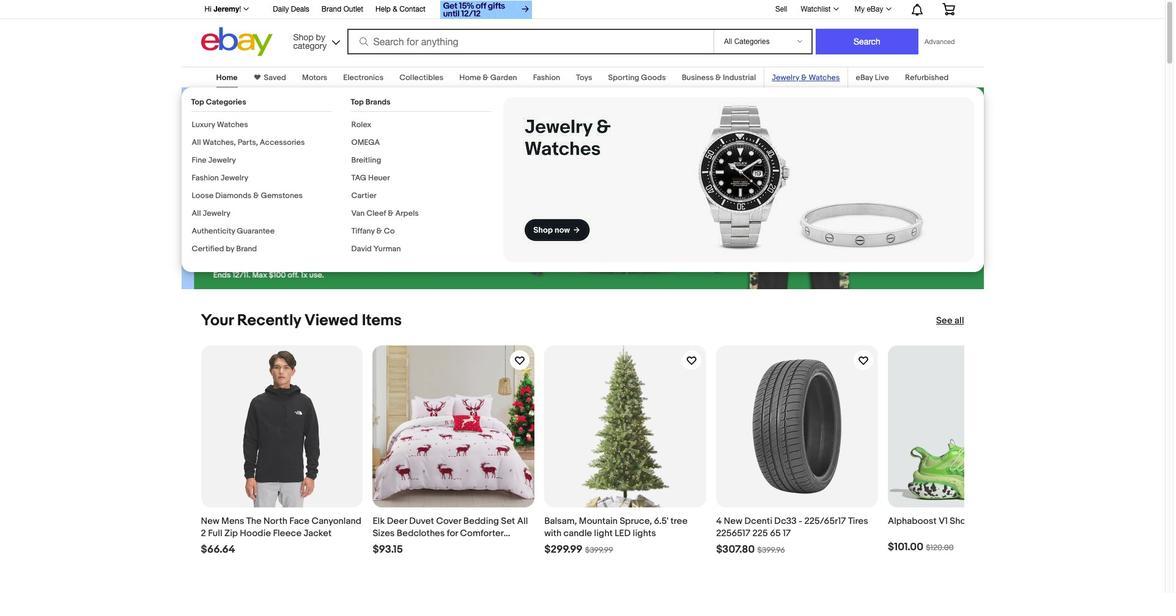 Task type: describe. For each thing, give the bounding box(es) containing it.
tag
[[352, 173, 367, 183]]

fashion for fashion jewelry
[[192, 173, 219, 183]]

toys link
[[576, 73, 593, 83]]

jewelry & watches
[[772, 73, 840, 83]]

$66.64
[[201, 544, 235, 556]]

certified by brand link
[[192, 244, 257, 254]]

brand outlet
[[322, 5, 364, 13]]

jewelry for fashion jewelry
[[221, 173, 249, 183]]

all watches, parts, accessories
[[192, 138, 305, 147]]

collectibles
[[400, 73, 444, 83]]

goods
[[641, 73, 666, 83]]

co
[[384, 226, 395, 236]]

coupon
[[251, 209, 288, 221]]

previous price $399.96 text field
[[758, 546, 785, 556]]

fashion for fashion link
[[533, 73, 561, 83]]

dc33
[[775, 516, 797, 527]]

van cleef & arpels
[[352, 209, 419, 218]]

balsam, mountain spruce, 6.5' tree with candle light led lights $299.99 $399.99
[[545, 516, 688, 556]]

david yurman link
[[352, 244, 401, 254]]

home & garden link
[[460, 73, 517, 83]]

$299.99 text field
[[545, 544, 583, 557]]

all for all jewelry
[[192, 209, 201, 218]]

$101.00 $120.00
[[888, 541, 954, 554]]

bedding
[[464, 516, 499, 527]]

65
[[770, 528, 781, 540]]

1 horizontal spatial watches
[[809, 73, 840, 83]]

ends
[[202, 270, 219, 280]]

3d
[[418, 540, 430, 552]]

dcenti
[[745, 516, 773, 527]]

luxury
[[192, 120, 215, 130]]

others—this
[[299, 159, 358, 173]]

viewed
[[305, 311, 359, 330]]

all for all watches, parts, accessories
[[192, 138, 201, 147]]

fleece
[[273, 528, 302, 540]]

& for jewelry
[[802, 73, 807, 83]]

top for top brands
[[351, 97, 364, 107]]

top for top categories
[[191, 97, 204, 107]]

shop by category banner
[[198, 0, 965, 59]]

the inside 10% off the gift of drip spoil yourself—and others—this season with streetwear over $200.
[[287, 97, 322, 125]]

sell link
[[770, 5, 793, 13]]

tree
[[671, 516, 688, 527]]

Search for anything text field
[[349, 30, 712, 53]]

& for business
[[716, 73, 722, 83]]

sporting
[[609, 73, 640, 83]]

my ebay link
[[848, 2, 897, 17]]

all jewelry
[[192, 209, 231, 218]]

cleef
[[367, 209, 386, 218]]

fine jewelry link
[[192, 155, 236, 165]]

10% off the gift of drip spoil yourself—and others—this season with streetwear over $200.
[[202, 97, 397, 186]]

account navigation
[[198, 0, 965, 21]]

luxury watches link
[[192, 120, 248, 130]]

4
[[717, 516, 722, 527]]

ends 12/11. max $100 off. 1x use.
[[202, 270, 313, 280]]

v1
[[939, 516, 948, 527]]

jewelry & watches link
[[772, 73, 840, 83]]

cartier
[[352, 191, 377, 201]]

spoil
[[202, 159, 228, 173]]

fashion link
[[533, 73, 561, 83]]

your recently viewed items
[[201, 311, 402, 330]]

sizes
[[373, 528, 395, 540]]

watches inside top categories element
[[217, 120, 248, 130]]

new inside the 4 new dcenti dc33  - 225/65r17 tires 2256517 225 65 17 $307.80 $399.96
[[724, 516, 743, 527]]

all inside elk deer duvet cover bedding set all sizes bedclothes for comforter christmas 3d
[[517, 516, 528, 527]]

loose
[[192, 191, 214, 201]]

& for home
[[483, 73, 489, 83]]

mens
[[222, 516, 244, 527]]

0 horizontal spatial the
[[233, 209, 249, 221]]

help & contact
[[376, 5, 426, 13]]

see all
[[937, 315, 965, 327]]

van
[[352, 209, 365, 218]]

jewelry & watches - shop now image
[[503, 97, 974, 263]]

225/65r17
[[805, 516, 847, 527]]

jewelry right industrial
[[772, 73, 800, 83]]

over
[[282, 173, 304, 186]]

1x
[[289, 270, 296, 280]]

& for help
[[393, 5, 398, 13]]

!
[[239, 5, 241, 13]]

jewelry for fine jewelry
[[208, 155, 236, 165]]

electronics
[[343, 73, 384, 83]]

ebay live
[[856, 73, 890, 83]]

deer
[[387, 516, 407, 527]]

your shopping cart image
[[942, 3, 956, 15]]

shop by category
[[293, 32, 327, 50]]

bedclothes
[[397, 528, 445, 540]]

max
[[241, 270, 256, 280]]

new inside new mens the north face canyonland 2 full zip hoodie fleece jacket $66.64
[[201, 516, 220, 527]]

rolex link
[[352, 120, 372, 130]]

$101.00 text field
[[888, 541, 924, 554]]

daily deals link
[[273, 3, 310, 17]]

use.
[[298, 270, 313, 280]]

help
[[376, 5, 391, 13]]

authenticity guarantee
[[192, 226, 275, 236]]

all jewelry link
[[192, 209, 231, 218]]

of
[[371, 97, 392, 125]]

omega
[[352, 138, 380, 147]]

certified
[[192, 244, 224, 254]]

rolex
[[352, 120, 372, 130]]

lights
[[633, 528, 656, 540]]

duvet
[[409, 516, 434, 527]]

brand inside account navigation
[[322, 5, 342, 13]]

industrial
[[723, 73, 756, 83]]

see
[[937, 315, 953, 327]]

ebay inside "10% off the gift of drip" main content
[[856, 73, 874, 83]]



Task type: vqa. For each thing, say whether or not it's contained in the screenshot.
See all link
yes



Task type: locate. For each thing, give the bounding box(es) containing it.
certified by brand
[[192, 244, 257, 254]]

1 horizontal spatial fashion
[[533, 73, 561, 83]]

spruce,
[[620, 516, 652, 527]]

shop
[[293, 32, 314, 42]]

$93.15 text field
[[373, 544, 403, 557]]

streetwear
[[225, 173, 279, 186]]

2 vertical spatial all
[[517, 516, 528, 527]]

all down loose
[[192, 209, 201, 218]]

all right set
[[517, 516, 528, 527]]

1 vertical spatial all
[[192, 209, 201, 218]]

refurbished link
[[906, 73, 949, 83]]

1 vertical spatial ebay
[[856, 73, 874, 83]]

0 horizontal spatial brand
[[236, 244, 257, 254]]

home for home
[[216, 73, 238, 83]]

jewelry up diamonds
[[221, 173, 249, 183]]

with down spoil in the top of the page
[[202, 173, 223, 186]]

with down balsam,
[[545, 528, 562, 540]]

0 horizontal spatial with
[[202, 173, 223, 186]]

0 vertical spatial brand
[[322, 5, 342, 13]]

tag heuer link
[[352, 173, 390, 183]]

4 new dcenti dc33  - 225/65r17 tires 2256517 225 65 17 $307.80 $399.96
[[717, 516, 869, 556]]

jewelry up the authenticity
[[203, 209, 231, 218]]

&
[[393, 5, 398, 13], [483, 73, 489, 83], [716, 73, 722, 83], [802, 73, 807, 83], [253, 191, 259, 201], [388, 209, 394, 218], [377, 226, 382, 236]]

heuer
[[368, 173, 390, 183]]

mountain
[[579, 516, 618, 527]]

0 horizontal spatial top
[[191, 97, 204, 107]]

the down the motors 'link'
[[287, 97, 322, 125]]

1 vertical spatial fashion
[[192, 173, 219, 183]]

advanced link
[[919, 29, 962, 54]]

1 horizontal spatial brand
[[322, 5, 342, 13]]

authenticity
[[192, 226, 235, 236]]

jewelry for all jewelry
[[203, 209, 231, 218]]

ebay left live
[[856, 73, 874, 83]]

categories
[[206, 97, 246, 107]]

off
[[252, 97, 282, 125]]

led
[[615, 528, 631, 540]]

1 home from the left
[[216, 73, 238, 83]]

1 new from the left
[[201, 516, 220, 527]]

get an extra 15% off image
[[440, 1, 532, 19]]

garden
[[491, 73, 517, 83]]

with inside balsam, mountain spruce, 6.5' tree with candle light led lights $299.99 $399.99
[[545, 528, 562, 540]]

cartier link
[[352, 191, 377, 201]]

breitling
[[352, 155, 381, 165]]

daily deals
[[273, 5, 310, 13]]

brand inside top categories element
[[236, 244, 257, 254]]

watchlist link
[[795, 2, 845, 17]]

fashion
[[533, 73, 561, 83], [192, 173, 219, 183]]

shoes
[[950, 516, 977, 527]]

1 vertical spatial watches
[[217, 120, 248, 130]]

hoodie
[[240, 528, 271, 540]]

by down authenticity guarantee 'link'
[[226, 244, 235, 254]]

& inside account navigation
[[393, 5, 398, 13]]

gift
[[328, 97, 366, 125]]

zip
[[225, 528, 238, 540]]

1 horizontal spatial new
[[724, 516, 743, 527]]

top categories
[[191, 97, 246, 107]]

1 vertical spatial by
[[226, 244, 235, 254]]

0 horizontal spatial new
[[201, 516, 220, 527]]

by for brand
[[226, 244, 235, 254]]

2 new from the left
[[724, 516, 743, 527]]

david yurman
[[352, 244, 401, 254]]

1 vertical spatial with
[[545, 528, 562, 540]]

the up authenticity guarantee at the top
[[233, 209, 249, 221]]

omega link
[[352, 138, 380, 147]]

arpels
[[396, 209, 419, 218]]

business & industrial
[[682, 73, 756, 83]]

tiffany & co
[[352, 226, 395, 236]]

watches
[[809, 73, 840, 83], [217, 120, 248, 130]]

2 home from the left
[[460, 73, 481, 83]]

deals
[[291, 5, 310, 13]]

all
[[192, 138, 201, 147], [192, 209, 201, 218], [517, 516, 528, 527]]

category
[[293, 41, 327, 50]]

loose diamonds & gemstones
[[192, 191, 303, 201]]

breitling link
[[352, 155, 381, 165]]

-
[[799, 516, 803, 527]]

ebay
[[867, 5, 884, 13], [856, 73, 874, 83]]

watches left ebay live link
[[809, 73, 840, 83]]

$101.00
[[888, 541, 924, 554]]

gemstones
[[261, 191, 303, 201]]

brand down "guarantee"
[[236, 244, 257, 254]]

previous price $399.99 text field
[[585, 546, 614, 556]]

tag heuer
[[352, 173, 390, 183]]

cover
[[436, 516, 462, 527]]

diamonds
[[215, 191, 252, 201]]

0 vertical spatial the
[[287, 97, 322, 125]]

parts,
[[238, 138, 258, 147]]

1 horizontal spatial by
[[316, 32, 325, 42]]

by right shop
[[316, 32, 325, 42]]

& inside top categories element
[[253, 191, 259, 201]]

brand left outlet
[[322, 5, 342, 13]]

fashion left toys link on the top of the page
[[533, 73, 561, 83]]

tiffany
[[352, 226, 375, 236]]

$307.80 text field
[[717, 544, 755, 557]]

top up the luxury
[[191, 97, 204, 107]]

0 vertical spatial watches
[[809, 73, 840, 83]]

recently
[[237, 311, 301, 330]]

1 horizontal spatial with
[[545, 528, 562, 540]]

authenticity guarantee link
[[192, 226, 275, 236]]

daily
[[273, 5, 289, 13]]

see all link
[[937, 315, 965, 327]]

top categories element
[[191, 97, 331, 262]]

season
[[361, 159, 397, 173]]

by inside top categories element
[[226, 244, 235, 254]]

by inside 'shop by category'
[[316, 32, 325, 42]]

full
[[208, 528, 223, 540]]

1 horizontal spatial home
[[460, 73, 481, 83]]

drip
[[202, 125, 245, 154]]

ebay inside account navigation
[[867, 5, 884, 13]]

0 vertical spatial fashion
[[533, 73, 561, 83]]

0 horizontal spatial watches
[[217, 120, 248, 130]]

balsam,
[[545, 516, 577, 527]]

0 vertical spatial all
[[192, 138, 201, 147]]

jewelry up fashion jewelry link
[[208, 155, 236, 165]]

alphaboost
[[888, 516, 937, 527]]

0 horizontal spatial home
[[216, 73, 238, 83]]

1 horizontal spatial the
[[287, 97, 322, 125]]

None submit
[[816, 29, 919, 54]]

home up categories
[[216, 73, 238, 83]]

by for category
[[316, 32, 325, 42]]

& for tiffany
[[377, 226, 382, 236]]

1 vertical spatial brand
[[236, 244, 257, 254]]

comforter
[[460, 528, 504, 540]]

alphaboost v1 shoes
[[888, 516, 977, 527]]

watches up watches,
[[217, 120, 248, 130]]

all up 'fine'
[[192, 138, 201, 147]]

2256517
[[717, 528, 751, 540]]

off.
[[276, 270, 288, 280]]

get the coupon
[[213, 209, 290, 221]]

for
[[447, 528, 458, 540]]

fashion down spoil in the top of the page
[[192, 173, 219, 183]]

none submit inside shop by category banner
[[816, 29, 919, 54]]

previous price $120.00 text field
[[927, 543, 954, 553]]

fashion inside top categories element
[[192, 173, 219, 183]]

fashion jewelry
[[192, 173, 249, 183]]

brand outlet link
[[322, 3, 364, 17]]

new mens the north face canyonland 2 full zip hoodie fleece jacket $66.64
[[201, 516, 362, 556]]

contact
[[400, 5, 426, 13]]

home for home & garden
[[460, 73, 481, 83]]

home
[[216, 73, 238, 83], [460, 73, 481, 83]]

loose diamonds & gemstones link
[[192, 191, 303, 201]]

home left garden
[[460, 73, 481, 83]]

the
[[287, 97, 322, 125], [233, 209, 249, 221]]

light
[[594, 528, 613, 540]]

canyonland
[[312, 516, 362, 527]]

1 top from the left
[[191, 97, 204, 107]]

ebay right my
[[867, 5, 884, 13]]

1 vertical spatial the
[[233, 209, 249, 221]]

$66.64 text field
[[201, 544, 235, 557]]

10% off the gift of drip main content
[[0, 59, 1166, 594]]

brands
[[366, 97, 391, 107]]

motors
[[302, 73, 328, 83]]

new up 2256517
[[724, 516, 743, 527]]

top brands element
[[351, 97, 491, 262]]

0 vertical spatial ebay
[[867, 5, 884, 13]]

watches,
[[203, 138, 236, 147]]

0 horizontal spatial by
[[226, 244, 235, 254]]

electronics link
[[343, 73, 384, 83]]

live
[[875, 73, 890, 83]]

hi jeremy !
[[205, 4, 241, 13]]

van cleef & arpels link
[[352, 209, 419, 218]]

get
[[213, 209, 231, 221]]

1 horizontal spatial top
[[351, 97, 364, 107]]

$399.96
[[758, 546, 785, 556]]

$93.15
[[373, 544, 403, 556]]

2 top from the left
[[351, 97, 364, 107]]

new up full
[[201, 516, 220, 527]]

0 horizontal spatial fashion
[[192, 173, 219, 183]]

$399.99
[[585, 546, 614, 556]]

0 vertical spatial by
[[316, 32, 325, 42]]

fine
[[192, 155, 207, 165]]

with inside 10% off the gift of drip spoil yourself—and others—this season with streetwear over $200.
[[202, 173, 223, 186]]

0 vertical spatial with
[[202, 173, 223, 186]]

by
[[316, 32, 325, 42], [226, 244, 235, 254]]

luxury watches
[[192, 120, 248, 130]]

set
[[501, 516, 515, 527]]

top left brands
[[351, 97, 364, 107]]



